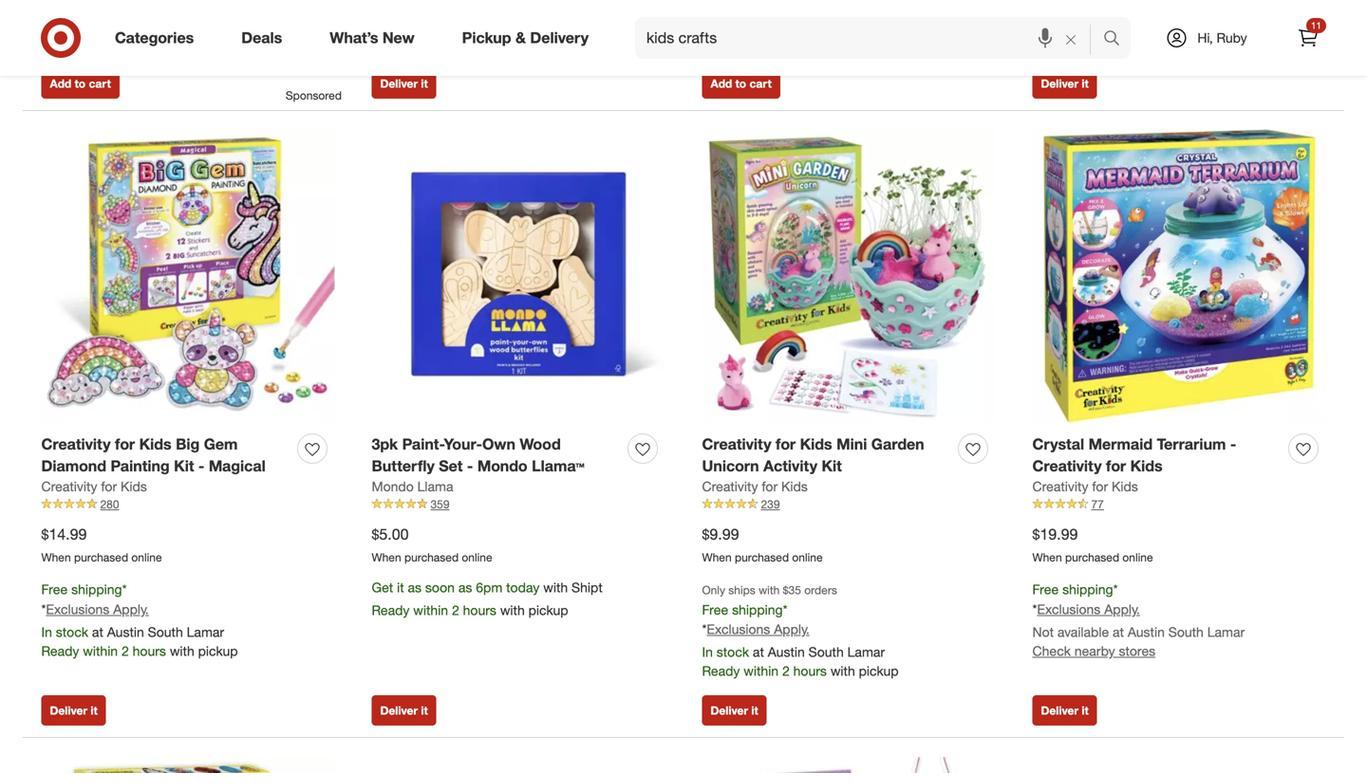 Task type: vqa. For each thing, say whether or not it's contained in the screenshot.
'for' associated with Diamond Creativity for Kids link
yes



Task type: locate. For each thing, give the bounding box(es) containing it.
0 horizontal spatial mondo
[[372, 478, 414, 495]]

creativity
[[41, 436, 111, 454], [702, 436, 772, 454], [1033, 457, 1102, 476], [41, 478, 97, 495], [702, 478, 758, 495], [1033, 478, 1089, 495]]

for for diamond's creativity for kids link
[[101, 478, 117, 495]]

check nearby stores button
[[372, 35, 495, 54], [1033, 642, 1156, 661]]

creativity for kids link up 280
[[41, 478, 147, 497]]

creativity for kids up "77"
[[1033, 478, 1138, 495]]

1 horizontal spatial free
[[702, 602, 729, 619]]

1 vertical spatial stock
[[717, 644, 749, 661]]

not inside not available at austin south lamar check nearby stores
[[372, 17, 393, 33]]

creativity for the creativity for kids big gem diamond painting kit - magical link
[[41, 436, 111, 454]]

kids up painting
[[139, 436, 172, 454]]

mondo llama link
[[372, 478, 453, 497]]

shipping down $19.99 when purchased online at the bottom of page
[[1063, 582, 1114, 598]]

0 horizontal spatial check
[[372, 36, 410, 52]]

austin inside free shipping * * exclusions apply. not available at austin south lamar check nearby stores
[[1128, 624, 1165, 641]]

0 horizontal spatial add to cart button
[[41, 69, 120, 99]]

239 link
[[702, 497, 996, 513]]

2 purchased from the left
[[405, 551, 459, 565]]

0 vertical spatial nearby
[[414, 36, 455, 52]]

free down only
[[702, 602, 729, 619]]

when down "$19.99"
[[1033, 551, 1062, 565]]

purchased inside $19.99 when purchased online
[[1065, 551, 1120, 565]]

creativity for kids link up "77"
[[1033, 478, 1138, 497]]

- inside creativity for kids big gem diamond painting kit - magical
[[198, 457, 205, 476]]

shipping
[[71, 582, 122, 598], [1063, 582, 1114, 598], [732, 602, 783, 619]]

0 vertical spatial in
[[41, 624, 52, 641]]

0 horizontal spatial free
[[41, 582, 68, 598]]

within inside get it as soon as 6pm today with shipt ready within 2 hours with pickup
[[413, 603, 448, 619]]

0 horizontal spatial apply.
[[113, 602, 149, 618]]

2 vertical spatial stores
[[1119, 643, 1156, 660]]

today
[[506, 580, 540, 597]]

for up activity at the right of the page
[[776, 436, 796, 454]]

check inside not available at austin south lamar check nearby stores
[[372, 36, 410, 52]]

creativity for kids up 280
[[41, 478, 147, 495]]

280 link
[[41, 497, 335, 513]]

1 purchased from the left
[[74, 551, 128, 565]]

1 horizontal spatial nearby
[[1075, 643, 1115, 660]]

kids down activity at the right of the page
[[782, 478, 808, 495]]

at down $19.99 when purchased online at the bottom of page
[[1113, 624, 1124, 641]]

ready within 2 hours with pickup
[[1033, 16, 1229, 32]]

shipping down $14.99 when purchased online
[[71, 582, 122, 598]]

when
[[41, 551, 71, 565], [372, 551, 401, 565], [702, 551, 732, 565], [1033, 551, 1062, 565]]

purchased up soon
[[405, 551, 459, 565]]

kids inside crystal mermaid terrarium - creativity for kids
[[1131, 457, 1163, 476]]

1 horizontal spatial cart
[[750, 77, 772, 91]]

mondo down butterfly
[[372, 478, 414, 495]]

as left soon
[[408, 580, 422, 597]]

kids down painting
[[121, 478, 147, 495]]

kids inside creativity for kids big gem diamond painting kit - magical
[[139, 436, 172, 454]]

1 creativity for kids link from the left
[[41, 478, 147, 497]]

2
[[1113, 16, 1120, 32], [452, 603, 459, 619], [122, 643, 129, 660], [782, 663, 790, 680]]

creativity for creativity for kids link associated with for
[[1033, 478, 1089, 495]]

for up painting
[[115, 436, 135, 454]]

* down $14.99 when purchased online
[[122, 582, 127, 598]]

&
[[516, 29, 526, 47]]

available inside free shipping * * exclusions apply. not available at austin south lamar check nearby stores
[[1058, 624, 1109, 641]]

apply. for $19.99
[[1105, 602, 1140, 618]]

1 cart from the left
[[89, 77, 111, 91]]

when inside $9.99 when purchased online
[[702, 551, 732, 565]]

shipping for $14.99
[[71, 582, 122, 598]]

77
[[1092, 497, 1104, 512]]

0 horizontal spatial nearby
[[414, 36, 455, 52]]

for inside creativity for kids big gem diamond painting kit - magical
[[115, 436, 135, 454]]

deliver it
[[380, 77, 428, 91], [1041, 77, 1089, 91], [50, 704, 98, 719], [380, 704, 428, 719], [711, 704, 758, 719], [1041, 704, 1089, 719]]

stock down $14.99 when purchased online
[[56, 624, 88, 641]]

at inside free shipping * * exclusions apply. not available at austin south lamar check nearby stores
[[1113, 624, 1124, 641]]

kids
[[139, 436, 172, 454], [800, 436, 833, 454], [1131, 457, 1163, 476], [121, 478, 147, 495], [782, 478, 808, 495], [1112, 478, 1138, 495]]

1 vertical spatial check
[[1033, 643, 1071, 660]]

painting
[[111, 457, 170, 476]]

1 horizontal spatial exclusions
[[707, 622, 770, 638]]

1 vertical spatial check nearby stores button
[[1033, 642, 1156, 661]]

0 horizontal spatial add
[[50, 77, 71, 91]]

1 horizontal spatial check nearby stores button
[[1033, 642, 1156, 661]]

1 add to cart button from the left
[[41, 69, 120, 99]]

online for $5.00
[[462, 551, 492, 565]]

creativity for kids
[[41, 478, 147, 495], [702, 478, 808, 495], [1033, 478, 1138, 495]]

creativity inside creativity for kids big gem diamond painting kit - magical
[[41, 436, 111, 454]]

creativity for kids big gem diamond painting kit - magical link
[[41, 434, 290, 478]]

purchased up 'ships'
[[735, 551, 789, 565]]

purchased down "$19.99"
[[1065, 551, 1120, 565]]

when inside $19.99 when purchased online
[[1033, 551, 1062, 565]]

add
[[50, 77, 71, 91], [711, 77, 732, 91]]

0 vertical spatial stock
[[56, 624, 88, 641]]

1 to from the left
[[75, 77, 86, 91]]

creativity for creativity for kids mini garden unicorn activity kit link
[[702, 436, 772, 454]]

3pk paint-your-own wood butterfly set - mondo llama™
[[372, 436, 585, 476]]

online inside $14.99 when purchased online
[[131, 551, 162, 565]]

What can we help you find? suggestions appear below search field
[[635, 17, 1108, 59]]

1 horizontal spatial to
[[736, 77, 747, 91]]

2 horizontal spatial available
[[1058, 624, 1109, 641]]

south
[[508, 17, 543, 33], [148, 624, 183, 641], [1169, 624, 1204, 641], [809, 644, 844, 661]]

0 horizontal spatial add to cart
[[50, 77, 111, 91]]

categories
[[115, 29, 194, 47]]

when inside $14.99 when purchased online
[[41, 551, 71, 565]]

- down big
[[198, 457, 205, 476]]

- right terrarium
[[1231, 436, 1237, 454]]

creativity for kids mini garden unicorn activity kit image
[[702, 130, 996, 423], [702, 130, 996, 423]]

delivery
[[530, 29, 589, 47]]

exclusions apply. link down 'ships'
[[707, 622, 810, 638]]

south inside free shipping * * exclusions apply. not available at austin south lamar check nearby stores
[[1169, 624, 1204, 641]]

in
[[41, 624, 52, 641], [702, 644, 713, 661]]

0 vertical spatial check
[[372, 36, 410, 52]]

add to cart
[[50, 77, 111, 91], [711, 77, 772, 91]]

2 horizontal spatial not
[[1033, 624, 1054, 641]]

deliver for 3pk paint-your-own wood butterfly set - mondo llama™
[[380, 704, 418, 719]]

1 horizontal spatial check
[[1033, 643, 1071, 660]]

kit
[[174, 457, 194, 476], [822, 457, 842, 476]]

kids up activity at the right of the page
[[800, 436, 833, 454]]

1 vertical spatial nearby
[[1075, 643, 1115, 660]]

at down 'ships'
[[753, 644, 764, 661]]

*
[[122, 582, 127, 598], [1114, 582, 1118, 598], [41, 602, 46, 618], [1033, 602, 1037, 618], [783, 602, 788, 619], [702, 622, 707, 638]]

0 horizontal spatial cart
[[89, 77, 111, 91]]

exclusions for $19.99
[[1037, 602, 1101, 618]]

0 horizontal spatial exclusions
[[46, 602, 110, 618]]

purchased inside $9.99 when purchased online
[[735, 551, 789, 565]]

$5.00 when purchased online
[[372, 526, 492, 565]]

2 cart from the left
[[750, 77, 772, 91]]

purchased for $5.00
[[405, 551, 459, 565]]

1 horizontal spatial stock
[[717, 644, 749, 661]]

available
[[66, 16, 118, 32], [397, 17, 448, 33], [1058, 624, 1109, 641]]

not for not available in stores
[[41, 16, 63, 32]]

online inside $9.99 when purchased online
[[792, 551, 823, 565]]

3 creativity for kids link from the left
[[1033, 478, 1138, 497]]

pickup inside only ships with $35 orders free shipping * * exclusions apply. in stock at  austin south lamar ready within 2 hours with pickup
[[859, 663, 899, 680]]

exclusions apply. link for $19.99
[[1037, 602, 1140, 618]]

1 creativity for kids from the left
[[41, 478, 147, 495]]

cart
[[89, 77, 111, 91], [750, 77, 772, 91]]

0 horizontal spatial check nearby stores button
[[372, 35, 495, 54]]

kids for diamond's creativity for kids link
[[121, 478, 147, 495]]

kit down the mini
[[822, 457, 842, 476]]

not
[[41, 16, 63, 32], [372, 17, 393, 33], [1033, 624, 1054, 641]]

when down $5.00
[[372, 551, 401, 565]]

kids down mermaid
[[1131, 457, 1163, 476]]

online up free shipping * * exclusions apply. in stock at  austin south lamar ready within 2 hours with pickup
[[131, 551, 162, 565]]

hours inside get it as soon as 6pm today with shipt ready within 2 hours with pickup
[[463, 603, 497, 619]]

4 purchased from the left
[[1065, 551, 1120, 565]]

3 purchased from the left
[[735, 551, 789, 565]]

2 horizontal spatial stores
[[1119, 643, 1156, 660]]

kit inside the creativity for kids mini garden unicorn activity kit
[[822, 457, 842, 476]]

2 creativity for kids link from the left
[[702, 478, 808, 497]]

shipping down 'ships'
[[732, 602, 783, 619]]

ready inside get it as soon as 6pm today with shipt ready within 2 hours with pickup
[[372, 603, 410, 619]]

stores inside not available at austin south lamar check nearby stores
[[458, 36, 495, 52]]

deliver it button for 3pk paint-your-own wood butterfly set - mondo llama™
[[372, 696, 437, 727]]

own
[[482, 436, 516, 454]]

1 horizontal spatial add to cart button
[[702, 69, 780, 99]]

stores
[[136, 16, 172, 32], [458, 36, 495, 52], [1119, 643, 1156, 660]]

ready inside free shipping * * exclusions apply. in stock at  austin south lamar ready within 2 hours with pickup
[[41, 643, 79, 660]]

check inside free shipping * * exclusions apply. not available at austin south lamar check nearby stores
[[1033, 643, 1071, 660]]

online up the orders
[[792, 551, 823, 565]]

4 online from the left
[[1123, 551, 1153, 565]]

1 horizontal spatial add
[[711, 77, 732, 91]]

hours
[[1124, 16, 1158, 32], [463, 603, 497, 619], [133, 643, 166, 660], [794, 663, 827, 680]]

not for not available at austin south lamar check nearby stores
[[372, 17, 393, 33]]

deliver it for crystal mermaid terrarium - creativity for kids
[[1041, 704, 1089, 719]]

ready
[[1033, 16, 1071, 32], [372, 603, 410, 619], [41, 643, 79, 660], [702, 663, 740, 680]]

free inside free shipping * * exclusions apply. in stock at  austin south lamar ready within 2 hours with pickup
[[41, 582, 68, 598]]

2 online from the left
[[462, 551, 492, 565]]

online for $19.99
[[1123, 551, 1153, 565]]

mondo
[[478, 457, 528, 476], [372, 478, 414, 495]]

1 add to cart from the left
[[50, 77, 111, 91]]

1 add from the left
[[50, 77, 71, 91]]

0 horizontal spatial shipping
[[71, 582, 122, 598]]

- right set
[[467, 457, 473, 476]]

for inside crystal mermaid terrarium - creativity for kids
[[1106, 457, 1126, 476]]

at right new
[[452, 17, 463, 33]]

magical
[[209, 457, 266, 476]]

austin inside not available at austin south lamar check nearby stores
[[467, 17, 504, 33]]

stock down 'ships'
[[717, 644, 749, 661]]

2 horizontal spatial creativity for kids link
[[1033, 478, 1138, 497]]

for for creativity for kids link associated with for
[[1092, 478, 1108, 495]]

4 when from the left
[[1033, 551, 1062, 565]]

as left 6pm
[[459, 580, 472, 597]]

apply. inside free shipping * * exclusions apply. not available at austin south lamar check nearby stores
[[1105, 602, 1140, 618]]

creativity for kids link up 239 at right bottom
[[702, 478, 808, 497]]

* down "$19.99"
[[1033, 602, 1037, 618]]

not inside free shipping * * exclusions apply. not available at austin south lamar check nearby stores
[[1033, 624, 1054, 641]]

0 horizontal spatial creativity for kids link
[[41, 478, 147, 497]]

1 horizontal spatial as
[[459, 580, 472, 597]]

3 online from the left
[[792, 551, 823, 565]]

0 vertical spatial stores
[[136, 16, 172, 32]]

1 as from the left
[[408, 580, 422, 597]]

1 horizontal spatial kit
[[822, 457, 842, 476]]

2 add from the left
[[711, 77, 732, 91]]

add to cart button
[[41, 69, 120, 99], [702, 69, 780, 99]]

shipping inside free shipping * * exclusions apply. in stock at  austin south lamar ready within 2 hours with pickup
[[71, 582, 122, 598]]

exclusions down 'ships'
[[707, 622, 770, 638]]

available for at
[[397, 17, 448, 33]]

available left in
[[66, 16, 118, 32]]

- inside 3pk paint-your-own wood butterfly set - mondo llama™
[[467, 457, 473, 476]]

within inside free shipping * * exclusions apply. in stock at  austin south lamar ready within 2 hours with pickup
[[83, 643, 118, 660]]

1 horizontal spatial -
[[467, 457, 473, 476]]

1 horizontal spatial stores
[[458, 36, 495, 52]]

exclusions inside free shipping * * exclusions apply. in stock at  austin south lamar ready within 2 hours with pickup
[[46, 602, 110, 618]]

1 kit from the left
[[174, 457, 194, 476]]

lamar inside free shipping * * exclusions apply. in stock at  austin south lamar ready within 2 hours with pickup
[[187, 624, 224, 641]]

for up 239 at right bottom
[[762, 478, 778, 495]]

2 horizontal spatial creativity for kids
[[1033, 478, 1138, 495]]

1 when from the left
[[41, 551, 71, 565]]

exclusions down $14.99 when purchased online
[[46, 602, 110, 618]]

1 horizontal spatial creativity for kids
[[702, 478, 808, 495]]

kit inside creativity for kids big gem diamond painting kit - magical
[[174, 457, 194, 476]]

exclusions apply. link
[[46, 602, 149, 618], [1037, 602, 1140, 618], [707, 622, 810, 638]]

* down only
[[702, 622, 707, 638]]

new
[[383, 29, 415, 47]]

exclusions apply. link down $19.99 when purchased online at the bottom of page
[[1037, 602, 1140, 618]]

2 horizontal spatial exclusions apply. link
[[1037, 602, 1140, 618]]

free
[[41, 582, 68, 598], [1033, 582, 1059, 598], [702, 602, 729, 619]]

0 horizontal spatial creativity for kids
[[41, 478, 147, 495]]

deals link
[[225, 17, 306, 59]]

for inside the creativity for kids mini garden unicorn activity kit
[[776, 436, 796, 454]]

crystal mermaid terrarium - creativity for kids image
[[1033, 130, 1326, 423], [1033, 130, 1326, 423]]

mondo inside 3pk paint-your-own wood butterfly set - mondo llama™
[[478, 457, 528, 476]]

1 horizontal spatial apply.
[[774, 622, 810, 638]]

$14.99
[[41, 526, 87, 544]]

austin
[[467, 17, 504, 33], [107, 624, 144, 641], [1128, 624, 1165, 641], [768, 644, 805, 661]]

pickup inside free shipping * * exclusions apply. in stock at  austin south lamar ready within 2 hours with pickup
[[198, 643, 238, 660]]

paint-
[[402, 436, 444, 454]]

purchased inside $5.00 when purchased online
[[405, 551, 459, 565]]

exclusions inside only ships with $35 orders free shipping * * exclusions apply. in stock at  austin south lamar ready within 2 hours with pickup
[[707, 622, 770, 638]]

for up 280
[[101, 478, 117, 495]]

* down the $14.99
[[41, 602, 46, 618]]

apply. down $14.99 when purchased online
[[113, 602, 149, 618]]

0 horizontal spatial to
[[75, 77, 86, 91]]

0 horizontal spatial available
[[66, 16, 118, 32]]

0 vertical spatial mondo
[[478, 457, 528, 476]]

mondo down own
[[478, 457, 528, 476]]

0 horizontal spatial exclusions apply. link
[[46, 602, 149, 618]]

2 add to cart from the left
[[711, 77, 772, 91]]

free down "$19.99"
[[1033, 582, 1059, 598]]

crystal
[[1033, 436, 1085, 454]]

- inside crystal mermaid terrarium - creativity for kids
[[1231, 436, 1237, 454]]

exclusions
[[46, 602, 110, 618], [1037, 602, 1101, 618], [707, 622, 770, 638]]

2 horizontal spatial exclusions
[[1037, 602, 1101, 618]]

for
[[115, 436, 135, 454], [776, 436, 796, 454], [1106, 457, 1126, 476], [101, 478, 117, 495], [762, 478, 778, 495], [1092, 478, 1108, 495]]

kids for creativity for kids link related to unicorn
[[782, 478, 808, 495]]

2 when from the left
[[372, 551, 401, 565]]

stores inside free shipping * * exclusions apply. not available at austin south lamar check nearby stores
[[1119, 643, 1156, 660]]

online inside $19.99 when purchased online
[[1123, 551, 1153, 565]]

online up 6pm
[[462, 551, 492, 565]]

for down mermaid
[[1106, 457, 1126, 476]]

lamar
[[547, 17, 584, 33], [187, 624, 224, 641], [1208, 624, 1245, 641], [848, 644, 885, 661]]

2 horizontal spatial shipping
[[1063, 582, 1114, 598]]

-
[[1231, 436, 1237, 454], [198, 457, 205, 476], [467, 457, 473, 476]]

mini
[[837, 436, 867, 454]]

online
[[131, 551, 162, 565], [462, 551, 492, 565], [792, 551, 823, 565], [1123, 551, 1153, 565]]

kit down big
[[174, 457, 194, 476]]

exclusions apply. link down $14.99 when purchased online
[[46, 602, 149, 618]]

add for 1st add to cart button
[[50, 77, 71, 91]]

1 horizontal spatial creativity for kids link
[[702, 478, 808, 497]]

3 creativity for kids from the left
[[1033, 478, 1138, 495]]

1 vertical spatial mondo
[[372, 478, 414, 495]]

0 horizontal spatial kit
[[174, 457, 194, 476]]

2 creativity for kids from the left
[[702, 478, 808, 495]]

purchased down the $14.99
[[74, 551, 128, 565]]

creativity inside crystal mermaid terrarium - creativity for kids
[[1033, 457, 1102, 476]]

purchased inside $14.99 when purchased online
[[74, 551, 128, 565]]

2 inside get it as soon as 6pm today with shipt ready within 2 hours with pickup
[[452, 603, 459, 619]]

stock
[[56, 624, 88, 641], [717, 644, 749, 661]]

when inside $5.00 when purchased online
[[372, 551, 401, 565]]

with
[[1161, 16, 1186, 32], [543, 580, 568, 597], [759, 584, 780, 598], [500, 603, 525, 619], [170, 643, 194, 660], [831, 663, 855, 680]]

creativity for kids big gem diamond painting kit - magical image
[[41, 130, 335, 423], [41, 130, 335, 423]]

creativity for creativity for kids link related to unicorn
[[702, 478, 758, 495]]

llama™
[[532, 457, 585, 476]]

nearby
[[414, 36, 455, 52], [1075, 643, 1115, 660]]

what's
[[330, 29, 378, 47]]

creativity for kids up 239 at right bottom
[[702, 478, 808, 495]]

deliver it button for creativity for kids big gem diamond painting kit - magical
[[41, 696, 106, 727]]

not available at austin south lamar check nearby stores
[[372, 17, 584, 52]]

online for $14.99
[[131, 551, 162, 565]]

1 online from the left
[[131, 551, 162, 565]]

mermaid
[[1089, 436, 1153, 454]]

1 horizontal spatial add to cart
[[711, 77, 772, 91]]

2 add to cart button from the left
[[702, 69, 780, 99]]

at down $14.99 when purchased online
[[92, 624, 103, 641]]

kids down crystal mermaid terrarium - creativity for kids
[[1112, 478, 1138, 495]]

apply. inside free shipping * * exclusions apply. in stock at  austin south lamar ready within 2 hours with pickup
[[113, 602, 149, 618]]

purchased for $19.99
[[1065, 551, 1120, 565]]

1 horizontal spatial in
[[702, 644, 713, 661]]

0 horizontal spatial stores
[[136, 16, 172, 32]]

0 horizontal spatial stock
[[56, 624, 88, 641]]

creativity for diamond's creativity for kids link
[[41, 478, 97, 495]]

available left pickup on the top left of page
[[397, 17, 448, 33]]

not available in stores
[[41, 16, 172, 32]]

kids inside the creativity for kids mini garden unicorn activity kit
[[800, 436, 833, 454]]

within
[[1074, 16, 1109, 32], [413, 603, 448, 619], [83, 643, 118, 660], [744, 663, 779, 680]]

1 horizontal spatial shipping
[[732, 602, 783, 619]]

1 vertical spatial stores
[[458, 36, 495, 52]]

for up "77"
[[1092, 478, 1108, 495]]

hide & seek rock painting kit - creativity for kids image
[[41, 757, 335, 774], [41, 757, 335, 774]]

south inside not available at austin south lamar check nearby stores
[[508, 17, 543, 33]]

creativity inside the creativity for kids mini garden unicorn activity kit
[[702, 436, 772, 454]]

0 horizontal spatial as
[[408, 580, 422, 597]]

deliver it for creativity for kids big gem diamond painting kit - magical
[[50, 704, 98, 719]]

creativity for kids pom pom pictures magical diy art kit image
[[702, 757, 996, 774], [702, 757, 996, 774]]

2 horizontal spatial -
[[1231, 436, 1237, 454]]

1 horizontal spatial not
[[372, 17, 393, 33]]

shipping inside free shipping * * exclusions apply. not available at austin south lamar check nearby stores
[[1063, 582, 1114, 598]]

available inside not available at austin south lamar check nearby stores
[[397, 17, 448, 33]]

purchased
[[74, 551, 128, 565], [405, 551, 459, 565], [735, 551, 789, 565], [1065, 551, 1120, 565]]

2 horizontal spatial free
[[1033, 582, 1059, 598]]

0 horizontal spatial in
[[41, 624, 52, 641]]

free inside free shipping * * exclusions apply. not available at austin south lamar check nearby stores
[[1033, 582, 1059, 598]]

apply. down $19.99 when purchased online at the bottom of page
[[1105, 602, 1140, 618]]

shipping for $19.99
[[1063, 582, 1114, 598]]

3 when from the left
[[702, 551, 732, 565]]

exclusions down $19.99 when purchased online at the bottom of page
[[1037, 602, 1101, 618]]

ships
[[729, 584, 756, 598]]

free inside only ships with $35 orders free shipping * * exclusions apply. in stock at  austin south lamar ready within 2 hours with pickup
[[702, 602, 729, 619]]

1 horizontal spatial available
[[397, 17, 448, 33]]

when down $9.99
[[702, 551, 732, 565]]

deliver for creativity for kids big gem diamond painting kit - magical
[[50, 704, 87, 719]]

deals
[[241, 29, 282, 47]]

online up free shipping * * exclusions apply. not available at austin south lamar check nearby stores
[[1123, 551, 1153, 565]]

free down the $14.99
[[41, 582, 68, 598]]

2 inside free shipping * * exclusions apply. in stock at  austin south lamar ready within 2 hours with pickup
[[122, 643, 129, 660]]

2 horizontal spatial apply.
[[1105, 602, 1140, 618]]

0 horizontal spatial not
[[41, 16, 63, 32]]

apply. down '$35'
[[774, 622, 810, 638]]

at inside not available at austin south lamar check nearby stores
[[452, 17, 463, 33]]

0 horizontal spatial -
[[198, 457, 205, 476]]

lamar inside only ships with $35 orders free shipping * * exclusions apply. in stock at  austin south lamar ready within 2 hours with pickup
[[848, 644, 885, 661]]

3pk paint-your-own wood butterfly set - mondo llama™ image
[[372, 130, 665, 423], [372, 130, 665, 423]]

exclusions for $14.99
[[46, 602, 110, 618]]

1 vertical spatial in
[[702, 644, 713, 661]]

add for 1st add to cart button from right
[[711, 77, 732, 91]]

exclusions inside free shipping * * exclusions apply. not available at austin south lamar check nearby stores
[[1037, 602, 1101, 618]]

check
[[372, 36, 410, 52], [1033, 643, 1071, 660]]

1 horizontal spatial mondo
[[478, 457, 528, 476]]

online inside $5.00 when purchased online
[[462, 551, 492, 565]]

when down the $14.99
[[41, 551, 71, 565]]

available down $19.99 when purchased online at the bottom of page
[[1058, 624, 1109, 641]]

2 kit from the left
[[822, 457, 842, 476]]

lamar inside free shipping * * exclusions apply. not available at austin south lamar check nearby stores
[[1208, 624, 1245, 641]]



Task type: describe. For each thing, give the bounding box(es) containing it.
nearby inside free shipping * * exclusions apply. not available at austin south lamar check nearby stores
[[1075, 643, 1115, 660]]

$14.99 when purchased online
[[41, 526, 162, 565]]

soon
[[425, 580, 455, 597]]

creativity for kids link for for
[[1033, 478, 1138, 497]]

free shipping * * exclusions apply. not available at austin south lamar check nearby stores
[[1033, 582, 1245, 660]]

available for in
[[66, 16, 118, 32]]

within inside only ships with $35 orders free shipping * * exclusions apply. in stock at  austin south lamar ready within 2 hours with pickup
[[744, 663, 779, 680]]

when for $14.99
[[41, 551, 71, 565]]

categories link
[[99, 17, 218, 59]]

$35
[[783, 584, 801, 598]]

terrarium
[[1157, 436, 1226, 454]]

search button
[[1095, 17, 1141, 63]]

6pm
[[476, 580, 503, 597]]

pickup & delivery link
[[446, 17, 613, 59]]

activity
[[764, 457, 818, 476]]

online for $9.99
[[792, 551, 823, 565]]

what's new
[[330, 29, 415, 47]]

search
[[1095, 30, 1141, 49]]

280
[[100, 497, 119, 512]]

austin inside only ships with $35 orders free shipping * * exclusions apply. in stock at  austin south lamar ready within 2 hours with pickup
[[768, 644, 805, 661]]

when for $9.99
[[702, 551, 732, 565]]

in inside free shipping * * exclusions apply. in stock at  austin south lamar ready within 2 hours with pickup
[[41, 624, 52, 641]]

creativity for kids link for diamond
[[41, 478, 147, 497]]

$5.00
[[372, 526, 409, 544]]

get it as soon as 6pm today with shipt ready within 2 hours with pickup
[[372, 580, 603, 619]]

creativity for kids for unicorn
[[702, 478, 808, 495]]

for for the creativity for kids big gem diamond painting kit - magical link
[[115, 436, 135, 454]]

kids for creativity for kids mini garden unicorn activity kit link
[[800, 436, 833, 454]]

unicorn
[[702, 457, 759, 476]]

deliver it button for creativity for kids mini garden unicorn activity kit
[[702, 696, 767, 727]]

butterfly
[[372, 457, 435, 476]]

2 as from the left
[[459, 580, 472, 597]]

* down '$35'
[[783, 602, 788, 619]]

ruby
[[1217, 29, 1248, 46]]

apply. inside only ships with $35 orders free shipping * * exclusions apply. in stock at  austin south lamar ready within 2 hours with pickup
[[774, 622, 810, 638]]

austin inside free shipping * * exclusions apply. in stock at  austin south lamar ready within 2 hours with pickup
[[107, 624, 144, 641]]

when for $19.99
[[1033, 551, 1062, 565]]

get
[[372, 580, 393, 597]]

359 link
[[372, 497, 665, 513]]

creativity for kids for diamond
[[41, 478, 147, 495]]

3pk paint-your-own wood butterfly set - mondo llama™ link
[[372, 434, 621, 478]]

wood
[[520, 436, 561, 454]]

mondo llama
[[372, 478, 453, 495]]

239
[[761, 497, 780, 512]]

creativity for kids mini garden unicorn activity kit link
[[702, 434, 951, 478]]

with inside free shipping * * exclusions apply. in stock at  austin south lamar ready within 2 hours with pickup
[[170, 643, 194, 660]]

shipt
[[572, 580, 603, 597]]

when for $5.00
[[372, 551, 401, 565]]

only ships with $35 orders free shipping * * exclusions apply. in stock at  austin south lamar ready within 2 hours with pickup
[[702, 584, 899, 680]]

359
[[431, 497, 450, 512]]

pickup & delivery
[[462, 29, 589, 47]]

south inside only ships with $35 orders free shipping * * exclusions apply. in stock at  austin south lamar ready within 2 hours with pickup
[[809, 644, 844, 661]]

it inside get it as soon as 6pm today with shipt ready within 2 hours with pickup
[[397, 580, 404, 597]]

11
[[1311, 19, 1322, 31]]

3pk
[[372, 436, 398, 454]]

big
[[176, 436, 200, 454]]

apply. for $14.99
[[113, 602, 149, 618]]

what's new link
[[314, 17, 438, 59]]

2 inside only ships with $35 orders free shipping * * exclusions apply. in stock at  austin south lamar ready within 2 hours with pickup
[[782, 663, 790, 680]]

hours inside only ships with $35 orders free shipping * * exclusions apply. in stock at  austin south lamar ready within 2 hours with pickup
[[794, 663, 827, 680]]

set
[[439, 457, 463, 476]]

only
[[702, 584, 725, 598]]

hi, ruby
[[1198, 29, 1248, 46]]

deliver it for 3pk paint-your-own wood butterfly set - mondo llama™
[[380, 704, 428, 719]]

lamar inside not available at austin south lamar check nearby stores
[[547, 17, 584, 33]]

your-
[[444, 436, 482, 454]]

pickup inside get it as soon as 6pm today with shipt ready within 2 hours with pickup
[[529, 603, 568, 619]]

kids for creativity for kids link associated with for
[[1112, 478, 1138, 495]]

ready inside only ships with $35 orders free shipping * * exclusions apply. in stock at  austin south lamar ready within 2 hours with pickup
[[702, 663, 740, 680]]

at inside only ships with $35 orders free shipping * * exclusions apply. in stock at  austin south lamar ready within 2 hours with pickup
[[753, 644, 764, 661]]

for for creativity for kids mini garden unicorn activity kit link
[[776, 436, 796, 454]]

llama
[[417, 478, 453, 495]]

exclusions apply. link for $14.99
[[46, 602, 149, 618]]

crystal mermaid terrarium - creativity for kids link
[[1033, 434, 1282, 478]]

purchased for $9.99
[[735, 551, 789, 565]]

sponsored
[[286, 88, 342, 103]]

deliver it for creativity for kids mini garden unicorn activity kit
[[711, 704, 758, 719]]

garden
[[872, 436, 925, 454]]

gem
[[204, 436, 238, 454]]

purchased for $14.99
[[74, 551, 128, 565]]

deliver for crystal mermaid terrarium - creativity for kids
[[1041, 704, 1079, 719]]

diamond
[[41, 457, 106, 476]]

0 vertical spatial check nearby stores button
[[372, 35, 495, 54]]

kit for big
[[174, 457, 194, 476]]

1 horizontal spatial exclusions apply. link
[[707, 622, 810, 638]]

at inside free shipping * * exclusions apply. in stock at  austin south lamar ready within 2 hours with pickup
[[92, 624, 103, 641]]

$9.99
[[702, 526, 739, 544]]

creativity for kids for for
[[1033, 478, 1138, 495]]

deliver for creativity for kids mini garden unicorn activity kit
[[711, 704, 748, 719]]

2 to from the left
[[736, 77, 747, 91]]

* down $19.99 when purchased online at the bottom of page
[[1114, 582, 1118, 598]]

free for $19.99
[[1033, 582, 1059, 598]]

mondo inside mondo llama link
[[372, 478, 414, 495]]

hi,
[[1198, 29, 1213, 46]]

deliver it button for crystal mermaid terrarium - creativity for kids
[[1033, 696, 1097, 727]]

77 link
[[1033, 497, 1326, 513]]

$19.99
[[1033, 526, 1078, 544]]

creativity for kids link for unicorn
[[702, 478, 808, 497]]

hours inside free shipping * * exclusions apply. in stock at  austin south lamar ready within 2 hours with pickup
[[133, 643, 166, 660]]

crystal mermaid terrarium - creativity for kids
[[1033, 436, 1237, 476]]

creativity for kids mini garden unicorn activity kit
[[702, 436, 925, 476]]

free for $14.99
[[41, 582, 68, 598]]

stock inside free shipping * * exclusions apply. in stock at  austin south lamar ready within 2 hours with pickup
[[56, 624, 88, 641]]

for for creativity for kids link related to unicorn
[[762, 478, 778, 495]]

creativity for kids big gem diamond painting kit - magical
[[41, 436, 266, 476]]

in
[[122, 16, 132, 32]]

kit for mini
[[822, 457, 842, 476]]

$9.99 when purchased online
[[702, 526, 823, 565]]

shipping inside only ships with $35 orders free shipping * * exclusions apply. in stock at  austin south lamar ready within 2 hours with pickup
[[732, 602, 783, 619]]

$19.99 when purchased online
[[1033, 526, 1153, 565]]

orders
[[805, 584, 837, 598]]

11 link
[[1288, 17, 1329, 59]]

free shipping * * exclusions apply. in stock at  austin south lamar ready within 2 hours with pickup
[[41, 582, 238, 660]]

in inside only ships with $35 orders free shipping * * exclusions apply. in stock at  austin south lamar ready within 2 hours with pickup
[[702, 644, 713, 661]]

kids for the creativity for kids big gem diamond painting kit - magical link
[[139, 436, 172, 454]]

stock inside only ships with $35 orders free shipping * * exclusions apply. in stock at  austin south lamar ready within 2 hours with pickup
[[717, 644, 749, 661]]

pickup
[[462, 29, 511, 47]]

nearby inside not available at austin south lamar check nearby stores
[[414, 36, 455, 52]]

south inside free shipping * * exclusions apply. in stock at  austin south lamar ready within 2 hours with pickup
[[148, 624, 183, 641]]



